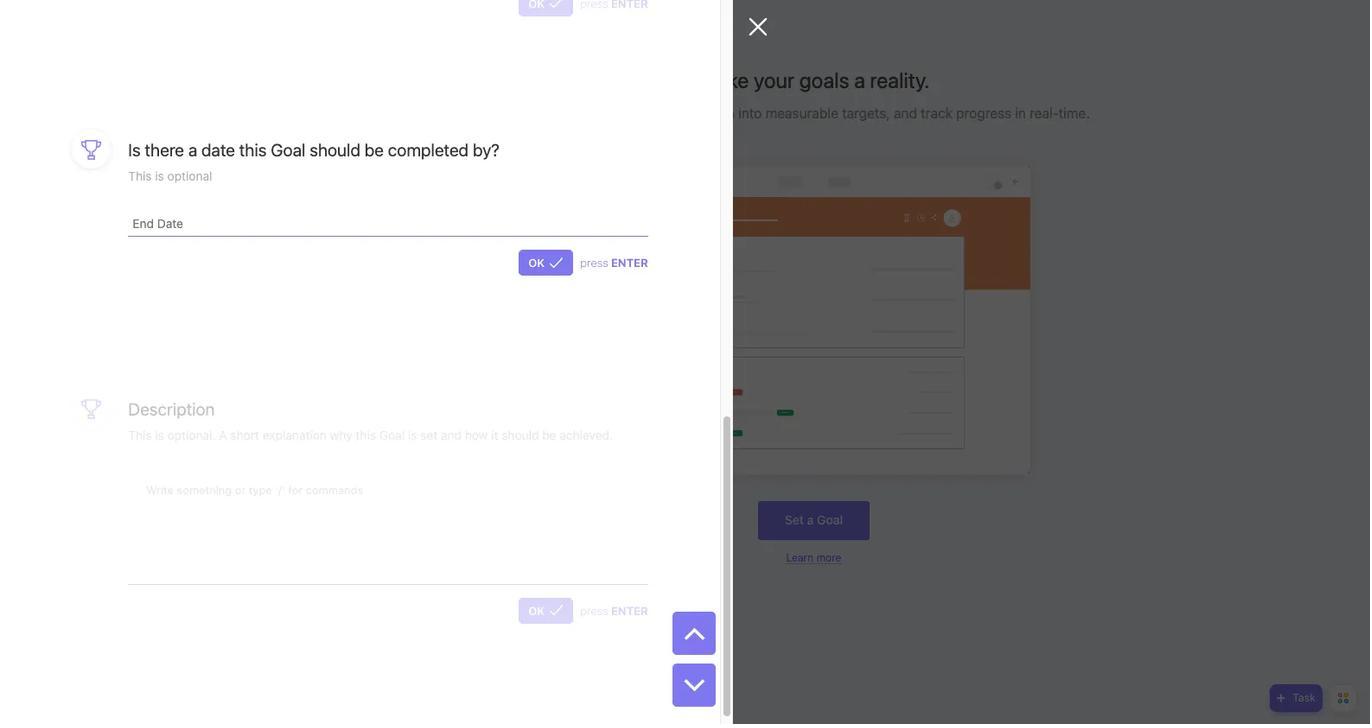 Task type: vqa. For each thing, say whether or not it's contained in the screenshot.
'Overall'
no



Task type: locate. For each thing, give the bounding box(es) containing it.
press enter
[[580, 256, 648, 270], [580, 604, 648, 618]]

should
[[310, 140, 360, 160]]

a left date
[[188, 140, 197, 160]]

goals
[[799, 67, 850, 93]]

goal right the this
[[271, 140, 305, 160]]

enter for first the ok button from the top of the page
[[611, 256, 648, 270]]

set
[[785, 513, 804, 527]]

0 vertical spatial ok button
[[519, 250, 573, 276]]

description
[[128, 400, 215, 420]]

0 vertical spatial ok
[[528, 256, 545, 270]]

and
[[894, 105, 917, 121]]

create goals, break them down into measurable targets, and track progress in real-time.
[[538, 105, 1090, 121]]

by?
[[473, 140, 500, 160]]

learn
[[786, 551, 814, 564]]

into
[[738, 105, 762, 121]]

1 vertical spatial ok
[[528, 604, 545, 618]]

2 press from the top
[[580, 604, 608, 618]]

1 vertical spatial ok button
[[519, 598, 573, 624]]

ok for first the ok button from the bottom of the page
[[528, 604, 545, 618]]

1 enter from the top
[[611, 256, 648, 270]]

is
[[155, 168, 164, 183]]

1 vertical spatial press enter
[[580, 604, 648, 618]]

goal
[[271, 140, 305, 160], [817, 513, 843, 527]]

1 press enter from the top
[[580, 256, 648, 270]]

2 ok button from the top
[[519, 598, 573, 624]]

enter
[[611, 256, 648, 270], [611, 604, 648, 618]]

2 horizontal spatial a
[[854, 67, 865, 93]]

time.
[[1059, 105, 1090, 121]]

optional
[[167, 168, 212, 183]]

1 ok from the top
[[528, 256, 545, 270]]

press
[[580, 256, 608, 270], [580, 604, 608, 618]]

show less
[[43, 173, 96, 187]]

End Date text field
[[133, 211, 613, 235]]

0 horizontal spatial goal
[[271, 140, 305, 160]]

1 vertical spatial press
[[580, 604, 608, 618]]

dialog
[[0, 0, 768, 724]]

1 ok button from the top
[[519, 250, 573, 276]]

0 vertical spatial press enter
[[580, 256, 648, 270]]

ok button
[[519, 250, 573, 276], [519, 598, 573, 624]]

goal right set on the bottom right of page
[[817, 513, 843, 527]]

1 horizontal spatial a
[[807, 513, 814, 527]]

break
[[626, 105, 661, 121]]

0 vertical spatial press
[[580, 256, 608, 270]]

learn more
[[786, 551, 842, 564]]

2 enter from the top
[[611, 604, 648, 618]]

a inside is there a date this goal should be completed by? this is optional
[[188, 140, 197, 160]]

1 horizontal spatial goal
[[817, 513, 843, 527]]

0 vertical spatial a
[[854, 67, 865, 93]]

this
[[239, 140, 267, 160]]

0 horizontal spatial a
[[188, 140, 197, 160]]

notifications link
[[0, 112, 262, 139]]

1 vertical spatial goal
[[817, 513, 843, 527]]

make your goals a reality.
[[698, 67, 930, 93]]

enter for first the ok button from the bottom of the page
[[611, 604, 648, 618]]

be
[[365, 140, 384, 160]]

a up the targets,
[[854, 67, 865, 93]]

this
[[128, 168, 152, 183]]

completed
[[388, 140, 469, 160]]

1 vertical spatial a
[[188, 140, 197, 160]]

a
[[854, 67, 865, 93], [188, 140, 197, 160], [807, 513, 814, 527]]

show
[[43, 173, 72, 187]]

date
[[201, 140, 235, 160]]

goals
[[43, 146, 74, 160]]

notifications
[[43, 118, 110, 132]]

2 ok from the top
[[528, 604, 545, 618]]

a right set on the bottom right of page
[[807, 513, 814, 527]]

is there a date this goal should be completed by? this is optional
[[128, 140, 500, 183]]

ok
[[528, 256, 545, 270], [528, 604, 545, 618]]

1 vertical spatial enter
[[611, 604, 648, 618]]

0 vertical spatial enter
[[611, 256, 648, 270]]

2 vertical spatial a
[[807, 513, 814, 527]]

progress
[[956, 105, 1012, 121]]

create
[[538, 105, 580, 121]]

0 vertical spatial goal
[[271, 140, 305, 160]]



Task type: describe. For each thing, give the bounding box(es) containing it.
2 press enter from the top
[[580, 604, 648, 618]]

goals link
[[0, 139, 262, 167]]

task
[[1293, 692, 1316, 705]]

real-
[[1030, 105, 1059, 121]]

is
[[128, 140, 141, 160]]

goal inside is there a date this goal should be completed by? this is optional
[[271, 140, 305, 160]]

measurable
[[766, 105, 839, 121]]

goals,
[[583, 105, 623, 121]]

track
[[921, 105, 953, 121]]

targets,
[[842, 105, 890, 121]]

dialog containing is there a date this goal should be completed by?
[[0, 0, 768, 724]]

less
[[75, 173, 96, 187]]

reality.
[[870, 67, 930, 93]]

set a goal
[[785, 513, 843, 527]]

in
[[1015, 105, 1026, 121]]

learn more link
[[786, 551, 842, 564]]

sidebar navigation
[[0, 0, 262, 724]]

there
[[145, 140, 184, 160]]

ok for first the ok button from the top of the page
[[528, 256, 545, 270]]

make
[[698, 67, 749, 93]]

down
[[701, 105, 735, 121]]

more
[[817, 551, 842, 564]]

1 press from the top
[[580, 256, 608, 270]]

your
[[754, 67, 795, 93]]

them
[[665, 105, 697, 121]]



